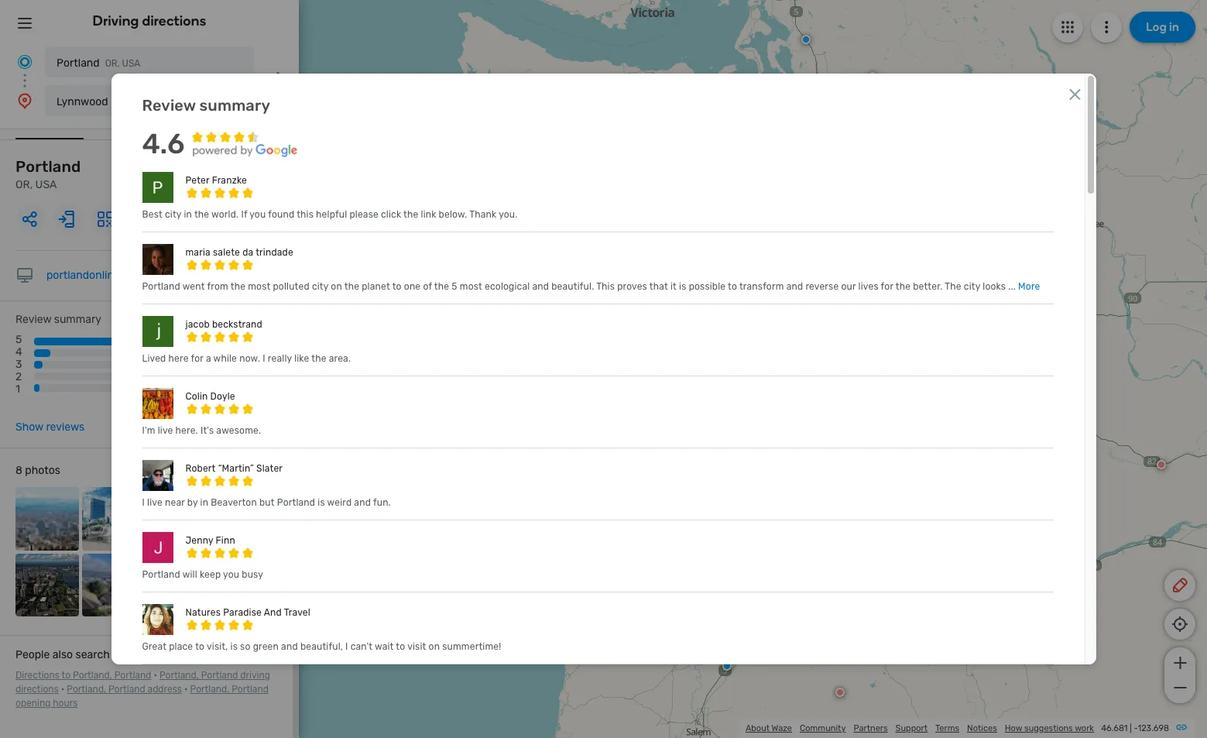 Task type: vqa. For each thing, say whether or not it's contained in the screenshot.
NOW
no



Task type: describe. For each thing, give the bounding box(es) containing it.
4
[[15, 346, 22, 359]]

1 vertical spatial 4.6
[[199, 325, 265, 377]]

beautiful,
[[300, 642, 343, 652]]

and left beautiful.
[[533, 281, 549, 292]]

0 vertical spatial review
[[142, 96, 196, 115]]

x image
[[1066, 85, 1085, 104]]

below.
[[439, 209, 468, 220]]

i live near by in beaverton but portland is weird and fun.
[[142, 497, 391, 508]]

0 horizontal spatial i
[[142, 497, 145, 508]]

1 vertical spatial for
[[191, 353, 204, 364]]

found
[[268, 209, 295, 220]]

here.
[[176, 425, 198, 436]]

portland inside the portland, portland opening hours
[[232, 684, 269, 695]]

peter franzke
[[186, 175, 247, 186]]

beckstrand
[[212, 319, 263, 330]]

peter
[[186, 175, 210, 186]]

support link
[[896, 724, 928, 734]]

and
[[264, 608, 282, 618]]

show
[[15, 421, 43, 434]]

directions
[[15, 670, 60, 681]]

partners link
[[854, 724, 888, 734]]

address
[[148, 684, 182, 695]]

travel
[[284, 608, 311, 618]]

zoom in image
[[1171, 654, 1190, 672]]

live for near
[[147, 497, 163, 508]]

driving
[[93, 12, 139, 29]]

"martin"
[[218, 463, 254, 474]]

image 6 of portland, portland image
[[82, 554, 145, 617]]

hours
[[53, 698, 78, 709]]

went
[[183, 281, 205, 292]]

0 vertical spatial i
[[263, 353, 266, 364]]

world.
[[212, 209, 239, 220]]

portland inside 'portland, portland driving directions'
[[201, 670, 238, 681]]

|
[[1131, 724, 1132, 734]]

to left the one at the left of the page
[[393, 281, 402, 292]]

0 horizontal spatial city
[[165, 209, 182, 220]]

helpful
[[316, 209, 347, 220]]

portland, portland driving directions
[[15, 670, 270, 695]]

portlandonline.com link
[[46, 269, 144, 282]]

2 most from the left
[[460, 281, 483, 292]]

da
[[243, 247, 254, 258]]

wait
[[375, 642, 394, 652]]

link
[[421, 209, 437, 220]]

better.
[[914, 281, 943, 292]]

jenny
[[186, 535, 213, 546]]

0 horizontal spatial you
[[223, 570, 240, 580]]

natures
[[186, 608, 221, 618]]

...
[[1009, 281, 1016, 292]]

finn
[[216, 535, 235, 546]]

8 photos
[[15, 464, 60, 477]]

0 horizontal spatial in
[[184, 209, 192, 220]]

planet
[[362, 281, 390, 292]]

like
[[294, 353, 309, 364]]

the right 'of'
[[434, 281, 449, 292]]

so
[[240, 642, 251, 652]]

awesome.
[[216, 425, 261, 436]]

slater
[[256, 463, 283, 474]]

work
[[1075, 724, 1095, 734]]

photos
[[25, 464, 60, 477]]

1 horizontal spatial city
[[312, 281, 329, 292]]

how
[[1005, 724, 1023, 734]]

here
[[169, 353, 189, 364]]

the left planet
[[345, 281, 360, 292]]

portland, down search
[[73, 670, 112, 681]]

can't
[[351, 642, 373, 652]]

0 vertical spatial is
[[679, 281, 687, 292]]

transform
[[740, 281, 784, 292]]

possible
[[689, 281, 726, 292]]

salete
[[213, 247, 240, 258]]

zoom out image
[[1171, 679, 1190, 697]]

starting
[[15, 114, 55, 127]]

link image
[[1176, 721, 1188, 734]]

directions to portland, portland link
[[15, 670, 151, 681]]

1 vertical spatial portland or, usa
[[15, 157, 81, 191]]

the right like
[[312, 353, 327, 364]]

portlandonline.com
[[46, 269, 144, 282]]

0 horizontal spatial 4.6
[[142, 127, 185, 160]]

driving
[[240, 670, 270, 681]]

image 1 of portland, portland image
[[15, 487, 79, 551]]

0 horizontal spatial review summary
[[15, 313, 102, 326]]

5 4 3 2 1
[[15, 333, 22, 396]]

image 3 of portland, portland image
[[148, 487, 211, 551]]

2 vertical spatial is
[[231, 642, 238, 652]]

of
[[423, 281, 432, 292]]

natures paradise and travel
[[186, 608, 311, 618]]

waze
[[772, 724, 792, 734]]

lynnwood wa, usa
[[57, 95, 150, 108]]

please
[[350, 209, 379, 220]]

portland went from the most polluted city on the planet to one of the 5 most ecological and beautiful. this proves that it is possible to transform and reverse our lives for the better. the city looks ... more
[[142, 281, 1041, 292]]

from
[[207, 281, 228, 292]]

portland, for portland, portland opening hours
[[190, 684, 229, 695]]

46.681
[[1102, 724, 1128, 734]]

great place to visit, is so green and beautiful, i can't wait to visit on summertime!
[[142, 642, 502, 652]]

about waze community partners support terms notices how suggestions work 46.681 | -123.698
[[746, 724, 1170, 734]]

it
[[671, 281, 677, 292]]

0 vertical spatial 5
[[452, 281, 458, 292]]

1 horizontal spatial on
[[429, 642, 440, 652]]

portland, portland driving directions link
[[15, 670, 270, 695]]

looks
[[983, 281, 1006, 292]]

the left better.
[[896, 281, 911, 292]]

lives
[[859, 281, 879, 292]]

2
[[15, 371, 22, 384]]

1 horizontal spatial or,
[[105, 58, 120, 69]]

current location image
[[15, 53, 34, 71]]

pencil image
[[1171, 576, 1190, 595]]

directions to portland, portland
[[15, 670, 151, 681]]

destination
[[107, 114, 164, 127]]

1 horizontal spatial review summary
[[142, 96, 270, 115]]

one
[[404, 281, 421, 292]]

doyle
[[210, 391, 235, 402]]

keep
[[200, 570, 221, 580]]

community link
[[800, 724, 846, 734]]

directions inside 'portland, portland driving directions'
[[15, 684, 59, 695]]

portland will keep you busy
[[142, 570, 263, 580]]

1
[[15, 383, 20, 396]]

1 horizontal spatial in
[[200, 497, 209, 508]]

people also search for
[[15, 649, 127, 662]]



Task type: locate. For each thing, give the bounding box(es) containing it.
beaverton
[[211, 497, 257, 508]]

more
[[1019, 281, 1041, 292]]

portland or, usa down starting point button
[[15, 157, 81, 191]]

location image
[[15, 91, 34, 110]]

8
[[15, 464, 22, 477]]

review summary up 4
[[15, 313, 102, 326]]

destination button
[[107, 114, 164, 138]]

trindade
[[256, 247, 293, 258]]

directions
[[142, 12, 206, 29], [15, 684, 59, 695]]

0 vertical spatial in
[[184, 209, 192, 220]]

is right it
[[679, 281, 687, 292]]

in
[[184, 209, 192, 220], [200, 497, 209, 508]]

visit
[[408, 642, 426, 652]]

terms
[[936, 724, 960, 734]]

is
[[679, 281, 687, 292], [318, 497, 325, 508], [231, 642, 238, 652]]

1 vertical spatial is
[[318, 497, 325, 508]]

in right by
[[200, 497, 209, 508]]

support
[[896, 724, 928, 734]]

busy
[[242, 570, 263, 580]]

reviews
[[46, 421, 85, 434]]

i right now.
[[263, 353, 266, 364]]

notices
[[968, 724, 998, 734]]

to left visit,
[[195, 642, 205, 652]]

weird
[[327, 497, 352, 508]]

portland, up address
[[160, 670, 199, 681]]

1 vertical spatial live
[[147, 497, 163, 508]]

portland, portland address link
[[67, 684, 182, 695]]

5 right 'of'
[[452, 281, 458, 292]]

summary
[[200, 96, 270, 115], [54, 313, 102, 326]]

usa inside lynnwood wa, usa
[[132, 97, 150, 108]]

usa up destination
[[132, 97, 150, 108]]

2 vertical spatial for
[[112, 649, 127, 662]]

lived
[[142, 353, 166, 364]]

suggestions
[[1025, 724, 1074, 734]]

city right best
[[165, 209, 182, 220]]

point
[[58, 114, 84, 127]]

3
[[15, 358, 22, 371]]

0 vertical spatial or,
[[105, 58, 120, 69]]

you right if
[[250, 209, 266, 220]]

usa down starting point button
[[35, 178, 57, 191]]

area.
[[329, 353, 351, 364]]

5 inside the 5 4 3 2 1
[[15, 333, 22, 346]]

wa,
[[114, 97, 129, 108]]

jacob
[[186, 319, 210, 330]]

2 horizontal spatial is
[[679, 281, 687, 292]]

terms link
[[936, 724, 960, 734]]

for right search
[[112, 649, 127, 662]]

but
[[260, 497, 275, 508]]

live left near
[[147, 497, 163, 508]]

0 horizontal spatial summary
[[54, 313, 102, 326]]

0 vertical spatial on
[[331, 281, 342, 292]]

review right the 'wa,'
[[142, 96, 196, 115]]

most left polluted
[[248, 281, 271, 292]]

image 2 of portland, portland image
[[82, 487, 145, 551]]

usa up the 'wa,'
[[122, 58, 141, 69]]

1 horizontal spatial is
[[318, 497, 325, 508]]

how suggestions work link
[[1005, 724, 1095, 734]]

the
[[945, 281, 962, 292]]

0 horizontal spatial most
[[248, 281, 271, 292]]

summary up the franzke
[[200, 96, 270, 115]]

and right 'green'
[[281, 642, 298, 652]]

1 vertical spatial summary
[[54, 313, 102, 326]]

usa
[[122, 58, 141, 69], [132, 97, 150, 108], [35, 178, 57, 191]]

portland, for portland, portland address
[[67, 684, 106, 695]]

1 vertical spatial on
[[429, 642, 440, 652]]

0 vertical spatial directions
[[142, 12, 206, 29]]

you
[[250, 209, 266, 220], [223, 570, 240, 580]]

by
[[187, 497, 198, 508]]

2 vertical spatial usa
[[35, 178, 57, 191]]

0 vertical spatial review summary
[[142, 96, 270, 115]]

1 horizontal spatial directions
[[142, 12, 206, 29]]

if
[[241, 209, 247, 220]]

1 horizontal spatial most
[[460, 281, 483, 292]]

and left "fun."
[[354, 497, 371, 508]]

or, down starting point button
[[15, 178, 33, 191]]

i
[[263, 353, 266, 364], [142, 497, 145, 508], [346, 642, 348, 652]]

portland, inside 'portland, portland driving directions'
[[160, 670, 199, 681]]

best
[[142, 209, 163, 220]]

directions down the directions
[[15, 684, 59, 695]]

1 horizontal spatial 4.6
[[199, 325, 265, 377]]

1 vertical spatial review summary
[[15, 313, 102, 326]]

i left near
[[142, 497, 145, 508]]

now.
[[240, 353, 260, 364]]

for right the lives on the right top of page
[[881, 281, 894, 292]]

while
[[213, 353, 237, 364]]

2 vertical spatial i
[[346, 642, 348, 652]]

portland, down visit,
[[190, 684, 229, 695]]

this
[[597, 281, 615, 292]]

proves
[[618, 281, 648, 292]]

0 horizontal spatial directions
[[15, 684, 59, 695]]

1 horizontal spatial 5
[[452, 281, 458, 292]]

computer image
[[15, 267, 34, 285]]

review summary up peter
[[142, 96, 270, 115]]

maria
[[186, 247, 211, 258]]

is left weird
[[318, 497, 325, 508]]

i left can't
[[346, 642, 348, 652]]

1 vertical spatial review
[[15, 313, 51, 326]]

1 vertical spatial directions
[[15, 684, 59, 695]]

image 4 of portland, portland image
[[214, 487, 277, 551]]

1 most from the left
[[248, 281, 271, 292]]

most left "ecological"
[[460, 281, 483, 292]]

the left world.
[[194, 209, 209, 220]]

1 vertical spatial usa
[[132, 97, 150, 108]]

1 vertical spatial or,
[[15, 178, 33, 191]]

1 horizontal spatial you
[[250, 209, 266, 220]]

image 8 of portland, portland image
[[214, 554, 277, 617]]

i'm
[[142, 425, 155, 436]]

0 vertical spatial for
[[881, 281, 894, 292]]

1 vertical spatial i
[[142, 497, 145, 508]]

live for here.
[[158, 425, 173, 436]]

city right "the" in the right top of the page
[[964, 281, 981, 292]]

portland or, usa
[[57, 57, 141, 70], [15, 157, 81, 191]]

robert
[[186, 463, 216, 474]]

opening
[[15, 698, 51, 709]]

for
[[881, 281, 894, 292], [191, 353, 204, 364], [112, 649, 127, 662]]

on right the visit
[[429, 642, 440, 652]]

portland,
[[73, 670, 112, 681], [160, 670, 199, 681], [67, 684, 106, 695], [190, 684, 229, 695]]

to
[[393, 281, 402, 292], [728, 281, 738, 292], [195, 642, 205, 652], [396, 642, 405, 652], [62, 670, 71, 681]]

1 horizontal spatial for
[[191, 353, 204, 364]]

visit,
[[207, 642, 228, 652]]

portland, portland address
[[67, 684, 182, 695]]

reverse
[[806, 281, 839, 292]]

maria salete da trindade
[[186, 247, 293, 258]]

to left the visit
[[396, 642, 405, 652]]

live right "i'm"
[[158, 425, 173, 436]]

green
[[253, 642, 279, 652]]

ecological
[[485, 281, 530, 292]]

lived here for a while now. i really like the area.
[[142, 353, 351, 364]]

0 vertical spatial usa
[[122, 58, 141, 69]]

1 horizontal spatial summary
[[200, 96, 270, 115]]

0 vertical spatial summary
[[200, 96, 270, 115]]

123.698
[[1138, 724, 1170, 734]]

-
[[1135, 724, 1138, 734]]

review up 4
[[15, 313, 51, 326]]

portland, down directions to portland, portland
[[67, 684, 106, 695]]

0 vertical spatial 4.6
[[142, 127, 185, 160]]

0 horizontal spatial 5
[[15, 333, 22, 346]]

in down peter
[[184, 209, 192, 220]]

starting point
[[15, 114, 84, 127]]

beautiful.
[[552, 281, 594, 292]]

the right 'from'
[[231, 281, 246, 292]]

you right keep
[[223, 570, 240, 580]]

is left so
[[231, 642, 238, 652]]

live
[[158, 425, 173, 436], [147, 497, 163, 508]]

1 vertical spatial 5
[[15, 333, 22, 346]]

partners
[[854, 724, 888, 734]]

to right possible
[[728, 281, 738, 292]]

to down also on the left of the page
[[62, 670, 71, 681]]

most
[[248, 281, 271, 292], [460, 281, 483, 292]]

5 up 3
[[15, 333, 22, 346]]

paradise
[[223, 608, 262, 618]]

franzke
[[212, 175, 247, 186]]

portland or, usa up lynnwood wa, usa
[[57, 57, 141, 70]]

portland, for portland, portland driving directions
[[160, 670, 199, 681]]

image 5 of portland, portland image
[[15, 554, 79, 617]]

city
[[165, 209, 182, 220], [312, 281, 329, 292], [964, 281, 981, 292]]

or, up lynnwood wa, usa
[[105, 58, 120, 69]]

0 horizontal spatial on
[[331, 281, 342, 292]]

0 horizontal spatial is
[[231, 642, 238, 652]]

summary down portlandonline.com link at the left
[[54, 313, 102, 326]]

2 horizontal spatial city
[[964, 281, 981, 292]]

click
[[381, 209, 401, 220]]

directions right driving
[[142, 12, 206, 29]]

driving directions
[[93, 12, 206, 29]]

0 vertical spatial you
[[250, 209, 266, 220]]

1 vertical spatial in
[[200, 497, 209, 508]]

0 vertical spatial portland or, usa
[[57, 57, 141, 70]]

summertime!
[[443, 642, 502, 652]]

city right polluted
[[312, 281, 329, 292]]

people
[[15, 649, 50, 662]]

it's
[[201, 425, 214, 436]]

the left link
[[404, 209, 419, 220]]

1 horizontal spatial review
[[142, 96, 196, 115]]

for left a on the left top
[[191, 353, 204, 364]]

1 horizontal spatial i
[[263, 353, 266, 364]]

this
[[297, 209, 314, 220]]

and left the reverse
[[787, 281, 804, 292]]

0 horizontal spatial review
[[15, 313, 51, 326]]

1 vertical spatial you
[[223, 570, 240, 580]]

image 7 of portland, portland image
[[148, 554, 211, 617]]

0 horizontal spatial for
[[112, 649, 127, 662]]

0 horizontal spatial or,
[[15, 178, 33, 191]]

2 horizontal spatial i
[[346, 642, 348, 652]]

portland, inside the portland, portland opening hours
[[190, 684, 229, 695]]

show reviews
[[15, 421, 85, 434]]

2 horizontal spatial for
[[881, 281, 894, 292]]

on left planet
[[331, 281, 342, 292]]

0 vertical spatial live
[[158, 425, 173, 436]]



